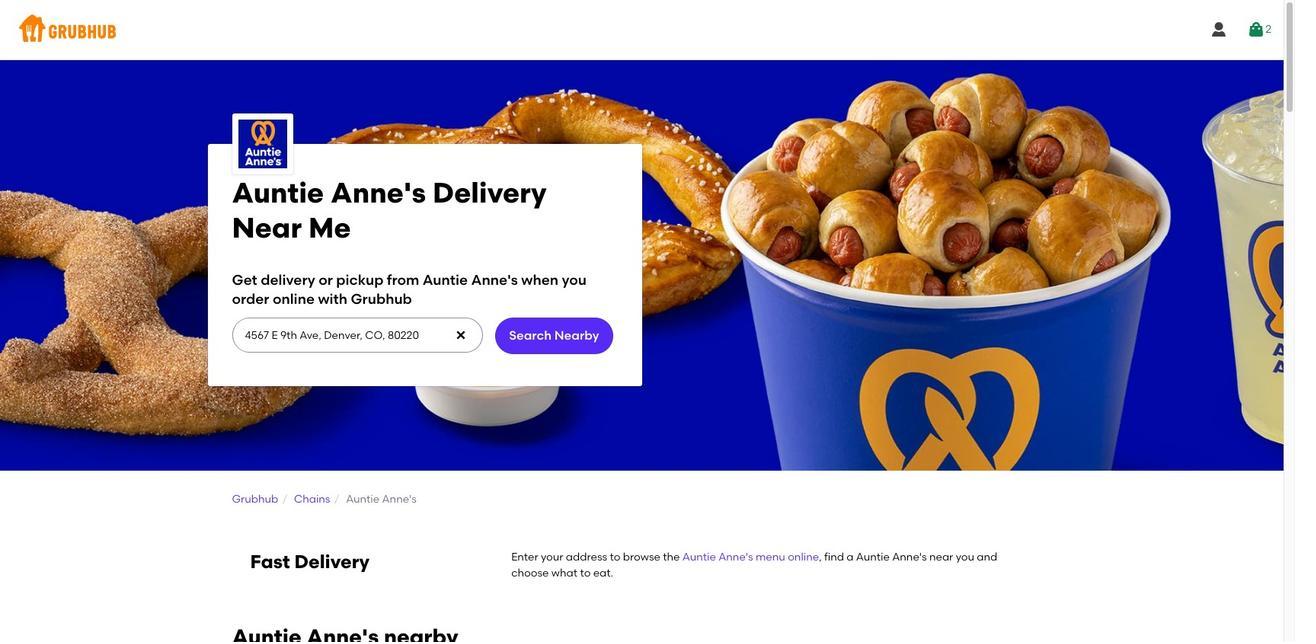 Task type: vqa. For each thing, say whether or not it's contained in the screenshot.
Bacon
no



Task type: locate. For each thing, give the bounding box(es) containing it.
to down address
[[580, 567, 591, 580]]

2 horizontal spatial to
[[1146, 400, 1156, 413]]

find
[[825, 551, 844, 564]]

you right when
[[562, 271, 587, 289]]

get
[[232, 271, 257, 289]]

to right the proceed
[[1146, 400, 1156, 413]]

grubhub left chains
[[232, 493, 278, 506]]

the
[[663, 551, 680, 564]]

you inside get delivery or pickup from auntie anne's when you order online with grubhub
[[562, 271, 587, 289]]

fast
[[250, 551, 290, 573]]

auntie anne's logo image
[[238, 120, 287, 168]]

1 horizontal spatial online
[[788, 551, 819, 564]]

0 vertical spatial svg image
[[1248, 21, 1266, 39]]

1 horizontal spatial you
[[956, 551, 975, 564]]

proceed to checkout button
[[1052, 394, 1256, 421]]

you inside , find a auntie anne's near you and choose what to eat.
[[956, 551, 975, 564]]

1 horizontal spatial svg image
[[1248, 21, 1266, 39]]

0 vertical spatial to
[[1146, 400, 1156, 413]]

search nearby
[[509, 328, 599, 343]]

you left and
[[956, 551, 975, 564]]

1 vertical spatial online
[[788, 551, 819, 564]]

1 vertical spatial grubhub
[[232, 493, 278, 506]]

1 vertical spatial you
[[956, 551, 975, 564]]

auntie up near
[[232, 176, 324, 210]]

anne's
[[331, 176, 426, 210], [471, 271, 518, 289], [382, 493, 417, 506], [719, 551, 753, 564], [892, 551, 927, 564]]

auntie right "a"
[[856, 551, 890, 564]]

1 horizontal spatial delivery
[[433, 176, 547, 210]]

grubhub down the pickup at the left top of page
[[351, 290, 412, 308]]

,
[[819, 551, 822, 564]]

1 horizontal spatial grubhub
[[351, 290, 412, 308]]

0 vertical spatial you
[[562, 271, 587, 289]]

0 vertical spatial grubhub
[[351, 290, 412, 308]]

enter
[[511, 551, 538, 564]]

2 button
[[1248, 16, 1272, 43]]

anne's inside , find a auntie anne's near you and choose what to eat.
[[892, 551, 927, 564]]

chains link
[[294, 493, 330, 506]]

0 horizontal spatial svg image
[[455, 329, 467, 341]]

delivery
[[433, 176, 547, 210], [295, 551, 370, 573]]

search nearby button
[[495, 318, 613, 354]]

2
[[1266, 23, 1272, 36]]

auntie anne's
[[346, 493, 417, 506]]

when
[[521, 271, 559, 289]]

0 horizontal spatial online
[[273, 290, 315, 308]]

0 horizontal spatial delivery
[[295, 551, 370, 573]]

checkout
[[1159, 400, 1210, 413]]

0 horizontal spatial to
[[580, 567, 591, 580]]

0 vertical spatial delivery
[[433, 176, 547, 210]]

1 horizontal spatial to
[[610, 551, 621, 564]]

me
[[309, 211, 351, 244]]

enter your address to browse the auntie anne's menu online
[[511, 551, 819, 564]]

nearby
[[555, 328, 599, 343]]

online
[[273, 290, 315, 308], [788, 551, 819, 564]]

from
[[387, 271, 419, 289]]

you
[[562, 271, 587, 289], [956, 551, 975, 564]]

0 horizontal spatial you
[[562, 271, 587, 289]]

online down delivery
[[273, 290, 315, 308]]

to
[[1146, 400, 1156, 413], [610, 551, 621, 564], [580, 567, 591, 580]]

online inside get delivery or pickup from auntie anne's when you order online with grubhub
[[273, 290, 315, 308]]

auntie right from
[[423, 271, 468, 289]]

online left find
[[788, 551, 819, 564]]

svg image down get delivery or pickup from auntie anne's when you order online with grubhub
[[455, 329, 467, 341]]

a
[[847, 551, 854, 564]]

chains
[[294, 493, 330, 506]]

anne's inside get delivery or pickup from auntie anne's when you order online with grubhub
[[471, 271, 518, 289]]

2 vertical spatial to
[[580, 567, 591, 580]]

auntie anne's delivery near me
[[232, 176, 547, 244]]

svg image
[[1248, 21, 1266, 39], [455, 329, 467, 341]]

svg image right svg icon
[[1248, 21, 1266, 39]]

to up eat.
[[610, 551, 621, 564]]

with
[[318, 290, 347, 308]]

auntie
[[232, 176, 324, 210], [423, 271, 468, 289], [346, 493, 380, 506], [683, 551, 716, 564], [856, 551, 890, 564]]

get delivery or pickup from auntie anne's when you order online with grubhub
[[232, 271, 587, 308]]

proceed to checkout
[[1099, 400, 1210, 413]]

svg image inside 2 button
[[1248, 21, 1266, 39]]

your
[[541, 551, 563, 564]]

grubhub
[[351, 290, 412, 308], [232, 493, 278, 506]]

0 vertical spatial online
[[273, 290, 315, 308]]

what
[[552, 567, 578, 580]]

anne's inside auntie anne's delivery near me
[[331, 176, 426, 210]]

pickup
[[336, 271, 384, 289]]



Task type: describe. For each thing, give the bounding box(es) containing it.
, find a auntie anne's near you and choose what to eat.
[[511, 551, 998, 580]]

or
[[319, 271, 333, 289]]

delivery inside auntie anne's delivery near me
[[433, 176, 547, 210]]

near
[[232, 211, 302, 244]]

0 horizontal spatial grubhub
[[232, 493, 278, 506]]

near
[[930, 551, 953, 564]]

auntie inside get delivery or pickup from auntie anne's when you order online with grubhub
[[423, 271, 468, 289]]

auntie anne's menu online link
[[683, 551, 819, 564]]

menu
[[756, 551, 785, 564]]

to inside button
[[1146, 400, 1156, 413]]

auntie right chains link
[[346, 493, 380, 506]]

1 vertical spatial delivery
[[295, 551, 370, 573]]

auntie inside auntie anne's delivery near me
[[232, 176, 324, 210]]

auntie right the the
[[683, 551, 716, 564]]

1 vertical spatial to
[[610, 551, 621, 564]]

svg image
[[1210, 21, 1228, 39]]

browse
[[623, 551, 661, 564]]

delivery
[[261, 271, 315, 289]]

to inside , find a auntie anne's near you and choose what to eat.
[[580, 567, 591, 580]]

order
[[232, 290, 269, 308]]

main navigation navigation
[[0, 0, 1284, 59]]

search
[[509, 328, 552, 343]]

auntie inside , find a auntie anne's near you and choose what to eat.
[[856, 551, 890, 564]]

Search Address search field
[[232, 319, 481, 352]]

1 vertical spatial svg image
[[455, 329, 467, 341]]

fast delivery
[[250, 551, 370, 573]]

grubhub link
[[232, 493, 278, 506]]

proceed
[[1099, 400, 1143, 413]]

and
[[977, 551, 998, 564]]

grubhub inside get delivery or pickup from auntie anne's when you order online with grubhub
[[351, 290, 412, 308]]

address
[[566, 551, 607, 564]]

eat.
[[593, 567, 613, 580]]

choose
[[511, 567, 549, 580]]



